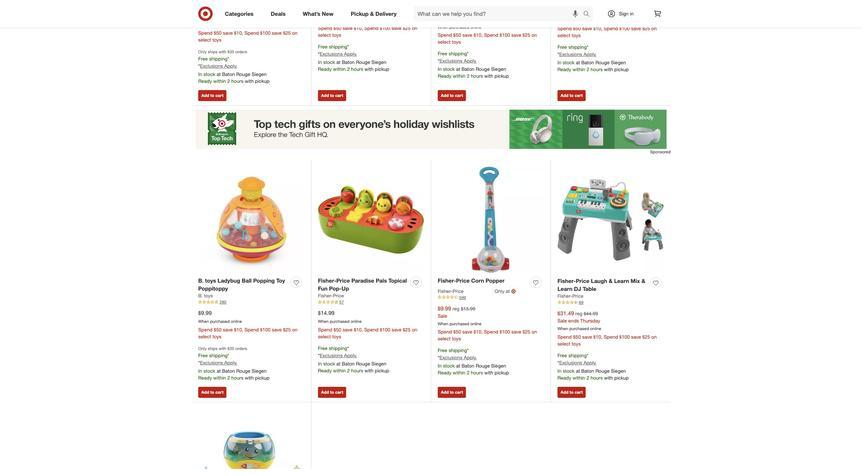 Task type: locate. For each thing, give the bounding box(es) containing it.
$35
[[228, 49, 234, 54], [228, 347, 234, 352]]

shipping
[[329, 44, 348, 50], [569, 44, 587, 50], [449, 51, 467, 57], [209, 56, 228, 62], [329, 346, 348, 352], [449, 348, 467, 354], [569, 353, 587, 359], [209, 353, 228, 359]]

hours
[[351, 66, 364, 72], [591, 67, 603, 72], [471, 73, 483, 79], [232, 78, 244, 84], [351, 368, 364, 374], [471, 370, 483, 376], [591, 375, 603, 381], [232, 375, 244, 381]]

1 vertical spatial $13.99
[[461, 306, 476, 312]]

only inside only at ¬
[[495, 289, 505, 294]]

sign in link
[[602, 6, 645, 21]]

pickup
[[375, 66, 390, 72], [615, 67, 629, 72], [495, 73, 509, 79], [255, 78, 270, 84], [375, 368, 390, 374], [495, 370, 509, 376], [615, 375, 629, 381], [255, 375, 270, 381]]

online down 599 link
[[471, 322, 482, 327]]

b. toys ladybug ball popping toy poppitoppy image
[[198, 167, 304, 273], [198, 167, 304, 273]]

2 horizontal spatial fisher-price
[[558, 294, 584, 299]]

reg inside $31.49 reg $44.99 sale ends thursday when purchased online spend $50 save $10, spend $100 save $25 on select toys
[[576, 311, 583, 317]]

& right mix
[[642, 278, 646, 285]]

fisher-price
[[438, 289, 464, 294], [318, 293, 344, 299], [558, 294, 584, 299]]

at
[[337, 59, 341, 65], [576, 60, 581, 66], [457, 66, 461, 72], [217, 71, 221, 77], [506, 289, 510, 294], [337, 361, 341, 367], [457, 363, 461, 369], [576, 369, 581, 374], [217, 369, 221, 374]]

b.
[[198, 278, 204, 284], [198, 293, 203, 299]]

1 horizontal spatial &
[[609, 278, 613, 285]]

sign in
[[620, 11, 634, 17]]

fisher- up the fun
[[318, 278, 337, 284]]

1 vertical spatial b.
[[198, 293, 203, 299]]

2 ships from the top
[[208, 347, 218, 352]]

2 orders from the top
[[236, 347, 247, 352]]

fisher-price paradise pals topical fun pop-up image
[[318, 167, 424, 273], [318, 167, 424, 273]]

spend
[[318, 25, 333, 31], [365, 25, 379, 31], [558, 26, 572, 31], [604, 26, 619, 31], [198, 30, 213, 36], [245, 30, 259, 36], [438, 32, 452, 38], [484, 32, 499, 38], [198, 327, 213, 333], [245, 327, 259, 333], [318, 327, 333, 333], [365, 327, 379, 333], [438, 329, 452, 335], [484, 329, 499, 335], [558, 335, 572, 340], [604, 335, 619, 340]]

online left sign in link
[[591, 18, 602, 23]]

fisher- for fisher-price link for fisher-price paradise pals topical fun pop-up
[[318, 293, 333, 299]]

fisher-price down dj
[[558, 294, 584, 299]]

$9.99 reg $13.99 sale when purchased online spend $50 save $10, spend $100 save $25 on select toys
[[438, 8, 538, 45], [438, 305, 538, 342]]

when inside $9.99 when purchased online spend $50 save $10, spend $100 save $25 on select toys
[[198, 319, 209, 325]]

1 vertical spatial learn
[[558, 286, 573, 293]]

$100 inside spend $50 save $10, spend $100 save $25 on select toys
[[380, 25, 391, 31]]

0 vertical spatial ships
[[208, 49, 218, 54]]

cart
[[216, 93, 224, 98], [335, 93, 344, 98], [455, 93, 463, 98], [575, 93, 583, 98], [216, 390, 224, 395], [335, 390, 344, 395], [455, 390, 463, 395], [575, 390, 583, 395]]

learn left mix
[[615, 278, 630, 285]]

$50 inside spend $50 save $10, spend $100 save $25 on select toys
[[334, 25, 342, 31]]

b. toys
[[198, 293, 213, 299]]

1 horizontal spatial learn
[[615, 278, 630, 285]]

new
[[322, 10, 334, 17]]

reg
[[453, 9, 460, 15], [453, 306, 460, 312], [576, 311, 583, 317]]

0 vertical spatial only
[[198, 49, 207, 54]]

$50
[[334, 25, 342, 31], [574, 26, 581, 31], [214, 30, 222, 36], [454, 32, 461, 38], [214, 327, 222, 333], [334, 327, 342, 333], [454, 329, 461, 335], [574, 335, 581, 340]]

0 vertical spatial learn
[[615, 278, 630, 285]]

only
[[198, 49, 207, 54], [495, 289, 505, 294], [198, 347, 207, 352]]

orders for $9.99
[[236, 347, 247, 352]]

poppitoppy
[[198, 285, 228, 292]]

1 vertical spatial only
[[495, 289, 505, 294]]

¬
[[512, 288, 516, 295]]

select
[[318, 32, 331, 38], [558, 33, 571, 38], [198, 37, 211, 43], [438, 39, 451, 45], [198, 334, 211, 340], [318, 334, 331, 340], [438, 336, 451, 342], [558, 341, 571, 347]]

$7.69 when purchased online spend $50 save $10, spend $100 save $25 on select toys
[[198, 13, 298, 43]]

orders for $7.69
[[236, 49, 247, 54]]

fisher-price link up the 599
[[438, 288, 494, 295]]

when inside $31.49 reg $44.99 sale ends thursday when purchased online spend $50 save $10, spend $100 save $25 on select toys
[[558, 327, 569, 332]]

1 orders from the top
[[236, 49, 247, 54]]

online inside $14.99 when purchased online spend $50 save $10, spend $100 save $25 on select toys
[[351, 319, 362, 325]]

online
[[591, 18, 602, 23], [231, 22, 242, 27], [471, 24, 482, 29], [231, 319, 242, 325], [351, 319, 362, 325], [471, 322, 482, 327], [591, 327, 602, 332]]

0 vertical spatial b.
[[198, 278, 204, 284]]

online inside $7.69 when purchased online spend $50 save $10, spend $100 save $25 on select toys
[[231, 22, 242, 27]]

*
[[348, 44, 349, 50], [587, 44, 589, 50], [467, 51, 469, 57], [318, 51, 320, 57], [558, 51, 560, 57], [228, 56, 229, 62], [438, 58, 440, 64], [198, 63, 200, 69], [348, 346, 349, 352], [467, 348, 469, 354], [318, 353, 320, 359], [587, 353, 589, 359], [228, 353, 229, 359], [438, 355, 440, 361], [558, 360, 560, 366], [198, 360, 200, 366]]

fisher-price link down dj
[[558, 293, 584, 300]]

orders down $9.99 when purchased online spend $50 save $10, spend $100 save $25 on select toys on the bottom left of page
[[236, 347, 247, 352]]

price inside fisher-price paradise pals topical fun pop-up
[[337, 278, 350, 284]]

free
[[318, 44, 328, 50], [558, 44, 568, 50], [438, 51, 448, 57], [198, 56, 208, 62], [318, 346, 328, 352], [438, 348, 448, 354], [558, 353, 568, 359], [198, 353, 208, 359]]

when
[[558, 18, 569, 23], [198, 22, 209, 27], [438, 24, 449, 29], [198, 319, 209, 325], [318, 319, 329, 325], [438, 322, 449, 327], [558, 327, 569, 332]]

price for fisher-price link corresponding to fisher-price laugh & learn mix & learn dj table
[[573, 294, 584, 299]]

$11.89
[[318, 8, 335, 15]]

0 vertical spatial only ships with $35 orders free shipping * * exclusions apply. in stock at  baton rouge siegen ready within 2 hours with pickup
[[198, 49, 270, 84]]

popper
[[486, 278, 505, 284]]

2 $35 from the top
[[228, 347, 234, 352]]

purchased inside $9.99 when purchased online spend $50 save $10, spend $100 save $25 on select toys
[[210, 319, 230, 325]]

select inside '$10.99 when purchased online spend $50 save $10, spend $100 save $25 on select toys'
[[558, 33, 571, 38]]

$10, inside $31.49 reg $44.99 sale ends thursday when purchased online spend $50 save $10, spend $100 save $25 on select toys
[[594, 335, 603, 340]]

stock
[[324, 59, 335, 65], [563, 60, 575, 66], [443, 66, 455, 72], [204, 71, 215, 77], [324, 361, 335, 367], [443, 363, 455, 369], [563, 369, 575, 374], [204, 369, 215, 374]]

reg for fisher-price corn popper
[[453, 306, 460, 312]]

what's
[[303, 10, 321, 17]]

add
[[202, 93, 209, 98], [321, 93, 329, 98], [441, 93, 449, 98], [561, 93, 569, 98], [202, 390, 209, 395], [321, 390, 329, 395], [441, 390, 449, 395], [561, 390, 569, 395]]

$35 down $9.99 when purchased online spend $50 save $10, spend $100 save $25 on select toys on the bottom left of page
[[228, 347, 234, 352]]

price for fisher-price corn popper link
[[456, 278, 470, 284]]

b. down poppitoppy
[[198, 293, 203, 299]]

online inside '$10.99 when purchased online spend $50 save $10, spend $100 save $25 on select toys'
[[591, 18, 602, 23]]

0 horizontal spatial learn
[[558, 286, 573, 293]]

save
[[343, 25, 353, 31], [392, 25, 402, 31], [583, 26, 593, 31], [632, 26, 642, 31], [223, 30, 233, 36], [272, 30, 282, 36], [463, 32, 473, 38], [512, 32, 522, 38], [223, 327, 233, 333], [272, 327, 282, 333], [343, 327, 353, 333], [392, 327, 402, 333], [463, 329, 473, 335], [512, 329, 522, 335], [583, 335, 593, 340], [632, 335, 642, 340]]

to
[[210, 93, 214, 98], [330, 93, 334, 98], [450, 93, 454, 98], [570, 93, 574, 98], [210, 390, 214, 395], [330, 390, 334, 395], [450, 390, 454, 395], [570, 390, 574, 395]]

deals link
[[265, 6, 294, 21]]

ready
[[318, 66, 332, 72], [558, 67, 572, 72], [438, 73, 452, 79], [198, 78, 212, 84], [318, 368, 332, 374], [438, 370, 452, 376], [558, 375, 572, 381], [198, 375, 212, 381]]

learn
[[615, 278, 630, 285], [558, 286, 573, 293]]

fisher-price link for fisher-price laugh & learn mix & learn dj table
[[558, 293, 584, 300]]

$50 inside $9.99 when purchased online spend $50 save $10, spend $100 save $25 on select toys
[[214, 327, 222, 333]]

b. inside the b. toys ladybug ball popping toy poppitoppy
[[198, 278, 204, 284]]

$13.99
[[461, 9, 476, 15], [461, 306, 476, 312]]

at inside only at ¬
[[506, 289, 510, 294]]

fun
[[318, 285, 328, 292]]

toys inside $7.69 when purchased online spend $50 save $10, spend $100 save $25 on select toys
[[213, 37, 222, 43]]

2 horizontal spatial fisher-price link
[[558, 293, 584, 300]]

orders
[[236, 49, 247, 54], [236, 347, 247, 352]]

price left corn
[[456, 278, 470, 284]]

fisher-price corn popper
[[438, 278, 505, 284]]

fisher-price laugh & learn mix & learn dj table image
[[558, 167, 664, 274], [558, 167, 664, 274]]

2 vertical spatial only
[[198, 347, 207, 352]]

price
[[337, 278, 350, 284], [456, 278, 470, 284], [576, 278, 590, 285], [453, 289, 464, 294], [333, 293, 344, 299], [573, 294, 584, 299]]

learn left dj
[[558, 286, 573, 293]]

0 horizontal spatial fisher-price
[[318, 293, 344, 299]]

$50 inside '$10.99 when purchased online spend $50 save $10, spend $100 save $25 on select toys'
[[574, 26, 581, 31]]

select inside $14.99 when purchased online spend $50 save $10, spend $100 save $25 on select toys
[[318, 334, 331, 340]]

69 link
[[558, 300, 664, 306]]

$10, inside $7.69 when purchased online spend $50 save $10, spend $100 save $25 on select toys
[[234, 30, 243, 36]]

purchased inside '$10.99 when purchased online spend $50 save $10, spend $100 save $25 on select toys'
[[570, 18, 590, 23]]

fisher- down fisher-price corn popper link
[[438, 289, 453, 294]]

price up 69
[[573, 294, 584, 299]]

toys inside $14.99 when purchased online spend $50 save $10, spend $100 save $25 on select toys
[[333, 334, 342, 340]]

online down thursday
[[591, 327, 602, 332]]

fisher- inside fisher-price paradise pals topical fun pop-up
[[318, 278, 337, 284]]

2 only ships with $35 orders free shipping * * exclusions apply. in stock at  baton rouge siegen ready within 2 hours with pickup from the top
[[198, 347, 270, 381]]

280 link
[[198, 300, 304, 306]]

price up dj
[[576, 278, 590, 285]]

1 vertical spatial only ships with $35 orders free shipping * * exclusions apply. in stock at  baton rouge siegen ready within 2 hours with pickup
[[198, 347, 270, 381]]

1 ships from the top
[[208, 49, 218, 54]]

0 horizontal spatial &
[[370, 10, 374, 17]]

b. up poppitoppy
[[198, 278, 204, 284]]

pickup
[[351, 10, 369, 17]]

select inside $9.99 when purchased online spend $50 save $10, spend $100 save $25 on select toys
[[198, 334, 211, 340]]

only for $9.99
[[198, 347, 207, 352]]

sale
[[438, 16, 448, 22], [438, 313, 448, 319], [558, 318, 567, 324]]

on
[[412, 25, 418, 31], [652, 26, 657, 31], [292, 30, 298, 36], [532, 32, 538, 38], [292, 327, 298, 333], [412, 327, 418, 333], [532, 329, 538, 335], [652, 335, 657, 340]]

when inside $7.69 when purchased online spend $50 save $10, spend $100 save $25 on select toys
[[198, 22, 209, 27]]

$35 for $7.69
[[228, 49, 234, 54]]

fisher- down the fun
[[318, 293, 333, 299]]

$25
[[403, 25, 411, 31], [643, 26, 651, 31], [283, 30, 291, 36], [523, 32, 531, 38], [283, 327, 291, 333], [403, 327, 411, 333], [523, 329, 531, 335], [643, 335, 651, 340]]

pickup & delivery
[[351, 10, 397, 17]]

& right laugh
[[609, 278, 613, 285]]

with
[[219, 49, 227, 54], [365, 66, 374, 72], [605, 67, 614, 72], [485, 73, 494, 79], [245, 78, 254, 84], [219, 347, 227, 352], [365, 368, 374, 374], [485, 370, 494, 376], [605, 375, 614, 381], [245, 375, 254, 381]]

price up 57
[[333, 293, 344, 299]]

1 b. from the top
[[198, 278, 204, 284]]

1 only ships with $35 orders free shipping * * exclusions apply. in stock at  baton rouge siegen ready within 2 hours with pickup from the top
[[198, 49, 270, 84]]

sale inside $31.49 reg $44.99 sale ends thursday when purchased online spend $50 save $10, spend $100 save $25 on select toys
[[558, 318, 567, 324]]

1 vertical spatial ships
[[208, 347, 218, 352]]

fisher- up dj
[[558, 278, 576, 285]]

price inside 'fisher-price laugh & learn mix & learn dj table'
[[576, 278, 590, 285]]

fisher-price down pop- on the bottom left of the page
[[318, 293, 344, 299]]

siegen
[[372, 59, 387, 65], [611, 60, 626, 66], [492, 66, 507, 72], [252, 71, 267, 77], [372, 361, 387, 367], [492, 363, 507, 369], [611, 369, 626, 374], [252, 369, 267, 374]]

sale for fisher-price corn popper
[[438, 313, 448, 319]]

orders down $7.69 when purchased online spend $50 save $10, spend $100 save $25 on select toys
[[236, 49, 247, 54]]

1 $35 from the top
[[228, 49, 234, 54]]

1 vertical spatial $35
[[228, 347, 234, 352]]

$35 down $7.69 when purchased online spend $50 save $10, spend $100 save $25 on select toys
[[228, 49, 234, 54]]

select inside $7.69 when purchased online spend $50 save $10, spend $100 save $25 on select toys
[[198, 37, 211, 43]]

$100 inside '$10.99 when purchased online spend $50 save $10, spend $100 save $25 on select toys'
[[620, 26, 630, 31]]

fisher-price link
[[438, 288, 494, 295], [318, 293, 344, 300], [558, 293, 584, 300]]

fisher-price corn popper image
[[438, 167, 544, 273], [438, 167, 544, 273]]

0 vertical spatial $35
[[228, 49, 234, 54]]

select inside $31.49 reg $44.99 sale ends thursday when purchased online spend $50 save $10, spend $100 save $25 on select toys
[[558, 341, 571, 347]]

free shipping * * exclusions apply. in stock at  baton rouge siegen ready within 2 hours with pickup
[[318, 44, 390, 72], [558, 44, 629, 72], [438, 51, 509, 79], [318, 346, 390, 374], [438, 348, 509, 376], [558, 353, 629, 381]]

0 vertical spatial $9.99 reg $13.99 sale when purchased online spend $50 save $10, spend $100 save $25 on select toys
[[438, 8, 538, 45]]

up
[[342, 285, 349, 292]]

exclusions apply. link
[[320, 51, 357, 57], [560, 51, 597, 57], [440, 58, 477, 64], [200, 63, 237, 69], [320, 353, 357, 359], [440, 355, 477, 361], [560, 360, 597, 366], [200, 360, 237, 366]]

only ships with $35 orders free shipping * * exclusions apply. in stock at  baton rouge siegen ready within 2 hours with pickup for $9.99
[[198, 347, 270, 381]]

$9.99
[[438, 8, 452, 15], [438, 305, 452, 312], [198, 310, 212, 317]]

& right pickup
[[370, 10, 374, 17]]

$44.99
[[584, 311, 599, 317]]

price for fisher-price laugh & learn mix & learn dj table link
[[576, 278, 590, 285]]

add to cart button
[[198, 90, 227, 101], [318, 90, 347, 101], [438, 90, 467, 101], [558, 90, 586, 101], [198, 387, 227, 398], [318, 387, 347, 398], [438, 387, 467, 398], [558, 387, 586, 398]]

fisher- inside 'fisher-price laugh & learn mix & learn dj table'
[[558, 278, 576, 285]]

fisher- up $31.49
[[558, 294, 573, 299]]

fisher- for fisher-price corn popper link
[[438, 278, 456, 284]]

$9.99 inside $9.99 when purchased online spend $50 save $10, spend $100 save $25 on select toys
[[198, 310, 212, 317]]

$35 for $9.99
[[228, 347, 234, 352]]

online inside $9.99 when purchased online spend $50 save $10, spend $100 save $25 on select toys
[[231, 319, 242, 325]]

1 vertical spatial orders
[[236, 347, 247, 352]]

fisher-price up the 599
[[438, 289, 464, 294]]

fisher-price for fisher-price paradise pals topical fun pop-up
[[318, 293, 344, 299]]

ships
[[208, 49, 218, 54], [208, 347, 218, 352]]

within
[[333, 66, 346, 72], [573, 67, 586, 72], [453, 73, 466, 79], [213, 78, 226, 84], [333, 368, 346, 374], [453, 370, 466, 376], [573, 375, 586, 381], [213, 375, 226, 381]]

$25 inside $7.69 when purchased online spend $50 save $10, spend $100 save $25 on select toys
[[283, 30, 291, 36]]

What can we help you find? suggestions appear below search field
[[414, 6, 585, 21]]

$50 inside $7.69 when purchased online spend $50 save $10, spend $100 save $25 on select toys
[[214, 30, 222, 36]]

0 vertical spatial orders
[[236, 49, 247, 54]]

fisher-price laugh and learn magical lights fishbowl image
[[198, 410, 304, 470], [198, 410, 304, 470]]

only ships with $35 orders free shipping * * exclusions apply. in stock at  baton rouge siegen ready within 2 hours with pickup
[[198, 49, 270, 84], [198, 347, 270, 381]]

add to cart
[[202, 93, 224, 98], [321, 93, 344, 98], [441, 93, 463, 98], [561, 93, 583, 98], [202, 390, 224, 395], [321, 390, 344, 395], [441, 390, 463, 395], [561, 390, 583, 395]]

1 vertical spatial $9.99 reg $13.99 sale when purchased online spend $50 save $10, spend $100 save $25 on select toys
[[438, 305, 538, 342]]

b. toys ladybug ball popping toy poppitoppy
[[198, 278, 285, 292]]

0 vertical spatial $13.99
[[461, 9, 476, 15]]

online down 57 link
[[351, 319, 362, 325]]

fisher-
[[318, 278, 337, 284], [438, 278, 456, 284], [558, 278, 576, 285], [438, 289, 453, 294], [318, 293, 333, 299], [558, 294, 573, 299]]

0 horizontal spatial fisher-price link
[[318, 293, 344, 300]]

price up the 599
[[453, 289, 464, 294]]

fisher-price link down pop- on the bottom left of the page
[[318, 293, 344, 300]]

$14.99 when purchased online spend $50 save $10, spend $100 save $25 on select toys
[[318, 310, 418, 340]]

fisher-price link for fisher-price paradise pals topical fun pop-up
[[318, 293, 344, 300]]

$100 inside $7.69 when purchased online spend $50 save $10, spend $100 save $25 on select toys
[[260, 30, 271, 36]]

2 b. from the top
[[198, 293, 203, 299]]

online down categories
[[231, 22, 242, 27]]

online down "280" "link"
[[231, 319, 242, 325]]

price up up at the bottom of page
[[337, 278, 350, 284]]

fisher- left corn
[[438, 278, 456, 284]]

$100 inside $31.49 reg $44.99 sale ends thursday when purchased online spend $50 save $10, spend $100 save $25 on select toys
[[620, 335, 630, 340]]

when inside '$10.99 when purchased online spend $50 save $10, spend $100 save $25 on select toys'
[[558, 18, 569, 23]]

&
[[370, 10, 374, 17], [609, 278, 613, 285], [642, 278, 646, 285]]



Task type: describe. For each thing, give the bounding box(es) containing it.
what's new link
[[297, 6, 342, 21]]

sponsored
[[651, 149, 671, 154]]

topical
[[389, 278, 407, 284]]

280
[[220, 300, 227, 305]]

b. toys link
[[198, 293, 213, 300]]

only for $7.69
[[198, 49, 207, 54]]

$50 inside $14.99 when purchased online spend $50 save $10, spend $100 save $25 on select toys
[[334, 327, 342, 333]]

fisher-price laugh & learn mix & learn dj table
[[558, 278, 646, 293]]

$10, inside '$10.99 when purchased online spend $50 save $10, spend $100 save $25 on select toys'
[[594, 26, 603, 31]]

advertisement region
[[192, 110, 671, 149]]

only at ¬
[[495, 288, 516, 295]]

pickup & delivery link
[[345, 6, 406, 21]]

price for 'fisher-price paradise pals topical fun pop-up' link
[[337, 278, 350, 284]]

fisher-price for fisher-price laugh & learn mix & learn dj table
[[558, 294, 584, 299]]

dj
[[575, 286, 582, 293]]

mix
[[631, 278, 641, 285]]

online down "what can we help you find? suggestions appear below" search field
[[471, 24, 482, 29]]

1 $9.99 reg $13.99 sale when purchased online spend $50 save $10, spend $100 save $25 on select toys from the top
[[438, 8, 538, 45]]

paradise
[[352, 278, 375, 284]]

search
[[581, 11, 597, 18]]

69
[[579, 300, 584, 306]]

$25 inside spend $50 save $10, spend $100 save $25 on select toys
[[403, 25, 411, 31]]

$7.69
[[198, 13, 212, 20]]

when inside $14.99 when purchased online spend $50 save $10, spend $100 save $25 on select toys
[[318, 319, 329, 325]]

toys inside $9.99 when purchased online spend $50 save $10, spend $100 save $25 on select toys
[[213, 334, 222, 340]]

$100 inside $9.99 when purchased online spend $50 save $10, spend $100 save $25 on select toys
[[260, 327, 271, 333]]

toys inside spend $50 save $10, spend $100 save $25 on select toys
[[333, 32, 342, 38]]

toys inside '$10.99 when purchased online spend $50 save $10, spend $100 save $25 on select toys'
[[572, 33, 581, 38]]

on inside $14.99 when purchased online spend $50 save $10, spend $100 save $25 on select toys
[[412, 327, 418, 333]]

ships for $7.69
[[208, 49, 218, 54]]

$100 inside $14.99 when purchased online spend $50 save $10, spend $100 save $25 on select toys
[[380, 327, 391, 333]]

$25 inside '$10.99 when purchased online spend $50 save $10, spend $100 save $25 on select toys'
[[643, 26, 651, 31]]

$50 inside $31.49 reg $44.99 sale ends thursday when purchased online spend $50 save $10, spend $100 save $25 on select toys
[[574, 335, 581, 340]]

purchased inside $7.69 when purchased online spend $50 save $10, spend $100 save $25 on select toys
[[210, 22, 230, 27]]

toys inside $31.49 reg $44.99 sale ends thursday when purchased online spend $50 save $10, spend $100 save $25 on select toys
[[572, 341, 581, 347]]

$9.99 for b. toys ladybug ball popping toy poppitoppy
[[198, 310, 212, 317]]

on inside $7.69 when purchased online spend $50 save $10, spend $100 save $25 on select toys
[[292, 30, 298, 36]]

fisher-price paradise pals topical fun pop-up link
[[318, 277, 408, 293]]

$10, inside spend $50 save $10, spend $100 save $25 on select toys
[[354, 25, 363, 31]]

corn
[[472, 278, 484, 284]]

in
[[630, 11, 634, 17]]

deals
[[271, 10, 286, 17]]

on inside spend $50 save $10, spend $100 save $25 on select toys
[[412, 25, 418, 31]]

sign
[[620, 11, 629, 17]]

b. for b. toys
[[198, 293, 203, 299]]

$25 inside $31.49 reg $44.99 sale ends thursday when purchased online spend $50 save $10, spend $100 save $25 on select toys
[[643, 335, 651, 340]]

ball
[[242, 278, 252, 284]]

categories
[[225, 10, 254, 17]]

1 horizontal spatial fisher-price
[[438, 289, 464, 294]]

ladybug
[[218, 278, 240, 284]]

pals
[[376, 278, 387, 284]]

$10.99 when purchased online spend $50 save $10, spend $100 save $25 on select toys
[[558, 9, 657, 38]]

purchased inside $31.49 reg $44.99 sale ends thursday when purchased online spend $50 save $10, spend $100 save $25 on select toys
[[570, 327, 590, 332]]

what's new
[[303, 10, 334, 17]]

table
[[583, 286, 597, 293]]

$31.49 reg $44.99 sale ends thursday when purchased online spend $50 save $10, spend $100 save $25 on select toys
[[558, 311, 657, 347]]

fisher-price corn popper link
[[438, 277, 505, 285]]

categories link
[[219, 6, 262, 21]]

$25 inside $9.99 when purchased online spend $50 save $10, spend $100 save $25 on select toys
[[283, 327, 291, 333]]

toy
[[277, 278, 285, 284]]

ends
[[569, 318, 579, 324]]

57
[[340, 300, 344, 305]]

thursday
[[581, 318, 601, 324]]

on inside '$10.99 when purchased online spend $50 save $10, spend $100 save $25 on select toys'
[[652, 26, 657, 31]]

online inside $31.49 reg $44.99 sale ends thursday when purchased online spend $50 save $10, spend $100 save $25 on select toys
[[591, 327, 602, 332]]

reg for fisher-price laugh & learn mix & learn dj table
[[576, 311, 583, 317]]

toys inside the b. toys ladybug ball popping toy poppitoppy
[[205, 278, 216, 284]]

search button
[[581, 6, 597, 23]]

57 link
[[318, 300, 424, 306]]

$10, inside $9.99 when purchased online spend $50 save $10, spend $100 save $25 on select toys
[[234, 327, 243, 333]]

$10, inside $14.99 when purchased online spend $50 save $10, spend $100 save $25 on select toys
[[354, 327, 363, 333]]

1 $13.99 from the top
[[461, 9, 476, 15]]

only ships with $35 orders free shipping * * exclusions apply. in stock at  baton rouge siegen ready within 2 hours with pickup for $7.69
[[198, 49, 270, 84]]

$14.99
[[318, 310, 335, 317]]

on inside $31.49 reg $44.99 sale ends thursday when purchased online spend $50 save $10, spend $100 save $25 on select toys
[[652, 335, 657, 340]]

fisher- for fisher-price laugh & learn mix & learn dj table link
[[558, 278, 576, 285]]

2 $9.99 reg $13.99 sale when purchased online spend $50 save $10, spend $100 save $25 on select toys from the top
[[438, 305, 538, 342]]

purchased inside $14.99 when purchased online spend $50 save $10, spend $100 save $25 on select toys
[[330, 319, 350, 325]]

1 horizontal spatial fisher-price link
[[438, 288, 494, 295]]

b. for b. toys ladybug ball popping toy poppitoppy
[[198, 278, 204, 284]]

b. toys ladybug ball popping toy poppitoppy link
[[198, 277, 288, 293]]

select inside spend $50 save $10, spend $100 save $25 on select toys
[[318, 32, 331, 38]]

fisher- for the middle fisher-price link
[[438, 289, 453, 294]]

price for the middle fisher-price link
[[453, 289, 464, 294]]

spend $50 save $10, spend $100 save $25 on select toys
[[318, 25, 418, 38]]

$25 inside $14.99 when purchased online spend $50 save $10, spend $100 save $25 on select toys
[[403, 327, 411, 333]]

fisher-price laugh & learn mix & learn dj table link
[[558, 278, 648, 293]]

delivery
[[376, 10, 397, 17]]

& inside "link"
[[370, 10, 374, 17]]

$9.99 when purchased online spend $50 save $10, spend $100 save $25 on select toys
[[198, 310, 298, 340]]

fisher- for 'fisher-price paradise pals topical fun pop-up' link
[[318, 278, 337, 284]]

599 link
[[438, 295, 544, 301]]

$9.99 for fisher-price corn popper
[[438, 305, 452, 312]]

fisher- for fisher-price link corresponding to fisher-price laugh & learn mix & learn dj table
[[558, 294, 573, 299]]

2 horizontal spatial &
[[642, 278, 646, 285]]

fisher-price paradise pals topical fun pop-up
[[318, 278, 407, 292]]

$10.99
[[558, 9, 575, 15]]

price for fisher-price link for fisher-price paradise pals topical fun pop-up
[[333, 293, 344, 299]]

on inside $9.99 when purchased online spend $50 save $10, spend $100 save $25 on select toys
[[292, 327, 298, 333]]

sale for fisher-price laugh & learn mix & learn dj table
[[558, 318, 567, 324]]

ships for $9.99
[[208, 347, 218, 352]]

popping
[[253, 278, 275, 284]]

pop-
[[329, 285, 342, 292]]

599
[[459, 295, 466, 301]]

laugh
[[591, 278, 608, 285]]

2 $13.99 from the top
[[461, 306, 476, 312]]

$31.49
[[558, 311, 575, 317]]



Task type: vqa. For each thing, say whether or not it's contained in the screenshot.
99610-
no



